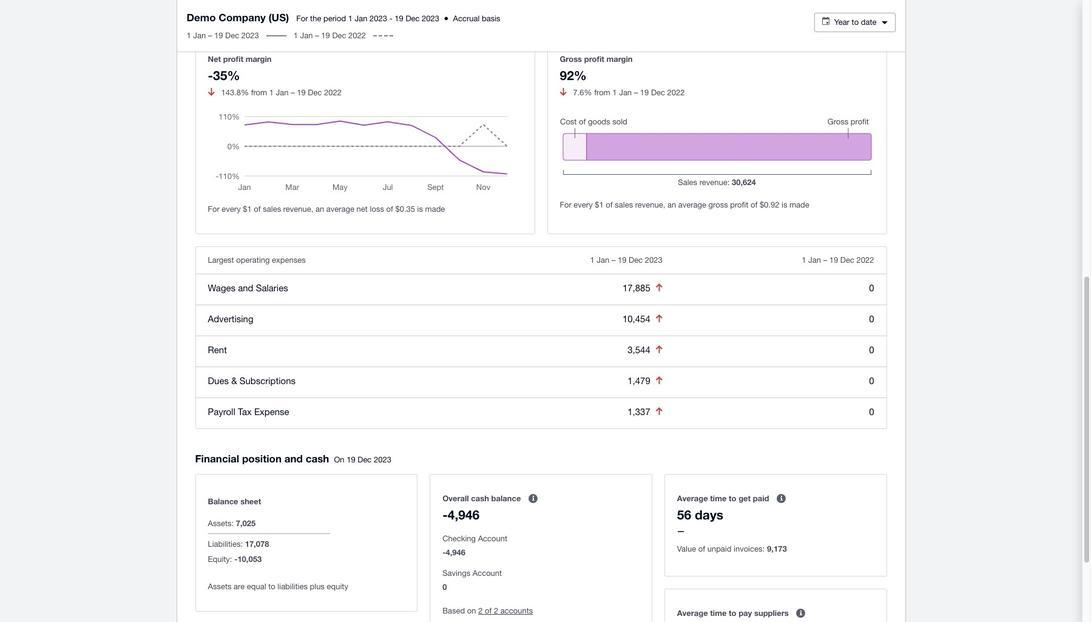 Task type: vqa. For each thing, say whether or not it's contained in the screenshot.


Task type: describe. For each thing, give the bounding box(es) containing it.
dues & subscriptions
[[208, 376, 296, 386]]

are
[[234, 582, 245, 592]]

-4,946
[[443, 508, 480, 523]]

sales revenue : 30,624
[[678, 177, 756, 187]]

account for 4,946
[[478, 534, 508, 544]]

7.6%
[[574, 88, 592, 97]]

sheet
[[241, 497, 261, 507]]

to left pay at bottom right
[[729, 609, 737, 618]]

expenses
[[272, 255, 306, 264]]

:
[[728, 178, 730, 187]]

2022 inside largest operating expenses element
[[857, 255, 875, 264]]

balance
[[492, 494, 521, 504]]

overall
[[443, 494, 469, 504]]

2023 inside largest operating expenses element
[[645, 255, 663, 264]]

made for 92%
[[790, 200, 810, 209]]

time for get
[[711, 494, 727, 504]]

every for 92%
[[574, 200, 593, 209]]

- inside liabilities: 17,078 equity: -10,053
[[234, 555, 238, 564]]

0 link for 3,544
[[870, 345, 875, 355]]

average time to pay suppliers
[[678, 609, 789, 618]]

advertising
[[208, 314, 254, 324]]

35%
[[213, 68, 240, 83]]

2 horizontal spatial profit
[[731, 200, 749, 209]]

1,337 link
[[628, 407, 651, 417]]

wages and salaries
[[208, 283, 288, 293]]

payroll
[[208, 407, 235, 417]]

- inside net profit margin -35%
[[208, 68, 213, 83]]

payroll tax expense
[[208, 407, 289, 417]]

an for -35%
[[316, 204, 324, 213]]

0 for 3,544
[[870, 345, 875, 355]]

negative sentiment image inside largest operating expenses element
[[656, 407, 663, 415]]

1 vertical spatial and
[[285, 452, 303, 465]]

17,885 link
[[623, 283, 651, 293]]

assets are equal to liabilities plus equity
[[208, 582, 348, 592]]

0 for 1,479
[[870, 376, 875, 386]]

year
[[835, 18, 850, 27]]

invoices:
[[734, 545, 765, 554]]

profit for -35%
[[223, 54, 243, 63]]

margin for 92%
[[607, 54, 633, 63]]

7,025
[[236, 519, 256, 528]]

assets: 7,025
[[208, 519, 256, 528]]

of inside savings account 0 based on 2 of 2 accounts
[[485, 607, 492, 616]]

0 for 17,885
[[870, 283, 875, 293]]

1 horizontal spatial for
[[296, 14, 308, 23]]

2 of 2 accounts button
[[479, 604, 533, 619]]

gross
[[560, 54, 582, 63]]

on
[[334, 455, 345, 464]]

salaries
[[256, 283, 288, 293]]

to left "get"
[[729, 494, 737, 504]]

average time to get paid
[[678, 494, 770, 504]]

1 jan – 19 dec 2022 for largest operating expenses
[[802, 255, 875, 264]]

basis
[[482, 14, 501, 23]]

checking account -4,946
[[443, 534, 508, 558]]

is for -35%
[[418, 204, 423, 213]]

2023 left accrual
[[422, 14, 440, 23]]

assets
[[208, 582, 232, 592]]

to inside popup button
[[852, 18, 859, 27]]

- down the overall
[[443, 508, 448, 523]]

unpaid
[[708, 545, 732, 554]]

period
[[324, 14, 346, 23]]

to right equal
[[268, 582, 276, 592]]

3,544
[[628, 345, 651, 355]]

savings
[[443, 569, 471, 578]]

date
[[861, 18, 877, 27]]

10,053
[[238, 555, 262, 564]]

more information image for 56
[[770, 487, 794, 511]]

balance
[[208, 497, 238, 507]]

equal
[[247, 582, 266, 592]]

17,885
[[623, 283, 651, 293]]

(us)
[[269, 11, 289, 24]]

dues
[[208, 376, 229, 386]]

negative sentiment image for 10,454
[[656, 315, 663, 322]]

143.8%
[[221, 88, 249, 97]]

days
[[695, 508, 724, 523]]

largest
[[208, 255, 234, 264]]

0 horizontal spatial negative sentiment image
[[560, 88, 567, 96]]

2023 down company
[[242, 31, 259, 40]]

143.8% from 1 jan – 19 dec 2022
[[221, 88, 342, 97]]

largest operating expenses element
[[196, 247, 887, 428]]

savings account 0 based on 2 of 2 accounts
[[443, 569, 533, 616]]

2 2 from the left
[[494, 607, 499, 616]]

rent
[[208, 345, 227, 355]]

financial
[[195, 452, 239, 465]]

dec inside 'financial position and cash on 19 dec 2023'
[[358, 455, 372, 464]]

average for -35%
[[327, 204, 355, 213]]

0 link for 10,454
[[870, 314, 875, 324]]

average for average time to pay suppliers
[[678, 609, 708, 618]]

demo
[[187, 11, 216, 24]]

and inside largest operating expenses element
[[238, 283, 254, 293]]

0 inside savings account 0 based on 2 of 2 accounts
[[443, 582, 447, 592]]

0 link for 1,337
[[870, 407, 875, 417]]

1,337
[[628, 407, 651, 417]]

$0.35
[[396, 204, 415, 213]]

time for pay
[[711, 609, 727, 618]]

demo company (us)
[[187, 11, 289, 24]]

checking
[[443, 534, 476, 544]]

0 link for 1,479
[[870, 376, 875, 386]]

subscriptions
[[240, 376, 296, 386]]

4,946 inside checking account -4,946
[[446, 548, 466, 558]]

for every $1 of sales revenue, an average net loss of $0.35 is made
[[208, 204, 445, 213]]

get
[[739, 494, 751, 504]]

balance sheet
[[208, 497, 261, 507]]

liabilities:
[[208, 540, 243, 549]]

7.6% from 1 jan – 19 dec 2022
[[574, 88, 685, 97]]

on
[[467, 607, 476, 616]]

assets:
[[208, 519, 234, 528]]

net
[[357, 204, 368, 213]]

of inside value of unpaid invoices: 9,173
[[699, 545, 706, 554]]

value of unpaid invoices: 9,173
[[678, 544, 787, 554]]

equity:
[[208, 555, 232, 564]]

1 jan – 19 dec 2023 inside largest operating expenses element
[[590, 255, 663, 264]]

for the period 1 jan 2023 - 19 dec 2023  ●  accrual basis
[[296, 14, 501, 23]]

gross profit margin 92%
[[560, 54, 633, 83]]

pay
[[739, 609, 753, 618]]

from for -35%
[[251, 88, 267, 97]]



Task type: locate. For each thing, give the bounding box(es) containing it.
1 average from the top
[[678, 494, 708, 504]]

0 for 10,454
[[870, 314, 875, 324]]

1 horizontal spatial every
[[574, 200, 593, 209]]

is for 92%
[[782, 200, 788, 209]]

is right $0.92
[[782, 200, 788, 209]]

from right the 143.8%
[[251, 88, 267, 97]]

1 vertical spatial average
[[678, 609, 708, 618]]

0 vertical spatial cash
[[306, 452, 329, 465]]

to
[[852, 18, 859, 27], [729, 494, 737, 504], [268, 582, 276, 592], [729, 609, 737, 618]]

1 horizontal spatial average
[[679, 200, 707, 209]]

for for -35%
[[208, 204, 220, 213]]

company
[[219, 11, 266, 24]]

negative sentiment image right 1,337 link
[[656, 407, 663, 415]]

1 horizontal spatial from
[[595, 88, 611, 97]]

0 horizontal spatial is
[[418, 204, 423, 213]]

sales for -35%
[[263, 204, 281, 213]]

profit inside "gross profit margin 92%"
[[585, 54, 605, 63]]

1 horizontal spatial profit
[[585, 54, 605, 63]]

1 horizontal spatial an
[[668, 200, 677, 209]]

0 horizontal spatial 1 jan – 19 dec 2022
[[294, 31, 366, 40]]

1 vertical spatial 1 jan – 19 dec 2022
[[802, 255, 875, 264]]

dec
[[406, 14, 420, 23], [225, 31, 239, 40], [332, 31, 346, 40], [308, 88, 322, 97], [651, 88, 666, 97], [629, 255, 643, 264], [841, 255, 855, 264], [358, 455, 372, 464]]

made
[[790, 200, 810, 209], [425, 204, 445, 213]]

1 horizontal spatial 2
[[494, 607, 499, 616]]

net
[[208, 54, 221, 63]]

an left gross
[[668, 200, 677, 209]]

- inside checking account -4,946
[[443, 548, 446, 558]]

1 vertical spatial cash
[[471, 494, 489, 504]]

average left pay at bottom right
[[678, 609, 708, 618]]

$1
[[595, 200, 604, 209], [243, 204, 252, 213]]

2023 inside 'financial position and cash on 19 dec 2023'
[[374, 455, 392, 464]]

loss
[[370, 204, 384, 213]]

0 horizontal spatial for
[[208, 204, 220, 213]]

0 vertical spatial average
[[678, 494, 708, 504]]

0 horizontal spatial 1 jan – 19 dec 2023
[[187, 31, 259, 40]]

0 horizontal spatial from
[[251, 88, 267, 97]]

average for average time to get paid
[[678, 494, 708, 504]]

revenue, for -35%
[[283, 204, 314, 213]]

1 time from the top
[[711, 494, 727, 504]]

1 horizontal spatial $1
[[595, 200, 604, 209]]

3,544 link
[[628, 345, 651, 355]]

liabilities
[[278, 582, 308, 592]]

net profit margin -35%
[[208, 54, 272, 83]]

to right year
[[852, 18, 859, 27]]

position
[[242, 452, 282, 465]]

margin for -35%
[[246, 54, 272, 63]]

paid
[[753, 494, 770, 504]]

0 vertical spatial 4,946
[[448, 508, 480, 523]]

year to date button
[[815, 13, 896, 32]]

0 horizontal spatial 2
[[479, 607, 483, 616]]

from for 92%
[[595, 88, 611, 97]]

margin up 143.8% from 1 jan – 19 dec 2022
[[246, 54, 272, 63]]

1 horizontal spatial negative sentiment image
[[656, 407, 663, 415]]

0 horizontal spatial sales
[[263, 204, 281, 213]]

made right $0.92
[[790, 200, 810, 209]]

$1 for -35%
[[243, 204, 252, 213]]

1 more information image from the left
[[521, 487, 546, 511]]

0 vertical spatial 1 jan – 19 dec 2022
[[294, 31, 366, 40]]

negative sentiment image right 17,885 link
[[656, 284, 663, 291]]

negative sentiment image right 1,479 link
[[656, 376, 663, 384]]

2 average from the top
[[678, 609, 708, 618]]

value
[[678, 545, 697, 554]]

1 horizontal spatial 1 jan – 19 dec 2023
[[590, 255, 663, 264]]

financial position and cash on 19 dec 2023
[[195, 452, 392, 465]]

1 horizontal spatial margin
[[607, 54, 633, 63]]

equity
[[327, 582, 348, 592]]

is
[[782, 200, 788, 209], [418, 204, 423, 213]]

1 jan – 19 dec 2022 inside largest operating expenses element
[[802, 255, 875, 264]]

revenue, for 92%
[[636, 200, 666, 209]]

based
[[443, 607, 465, 616]]

1 horizontal spatial sales
[[615, 200, 633, 209]]

average left net
[[327, 204, 355, 213]]

1 2 from the left
[[479, 607, 483, 616]]

92%
[[560, 68, 587, 83]]

2
[[479, 607, 483, 616], [494, 607, 499, 616]]

1 vertical spatial account
[[473, 569, 502, 578]]

2 time from the top
[[711, 609, 727, 618]]

operating
[[236, 255, 270, 264]]

1 vertical spatial 4,946
[[446, 548, 466, 558]]

- down net
[[208, 68, 213, 83]]

0 horizontal spatial every
[[222, 204, 241, 213]]

-
[[390, 14, 393, 23], [208, 68, 213, 83], [443, 508, 448, 523], [443, 548, 446, 558], [234, 555, 238, 564]]

2023 up 17,885 link
[[645, 255, 663, 264]]

negative sentiment image for 1,479
[[656, 376, 663, 384]]

1 vertical spatial time
[[711, 609, 727, 618]]

account for based
[[473, 569, 502, 578]]

from
[[251, 88, 267, 97], [595, 88, 611, 97]]

efficiency
[[195, 9, 243, 22]]

4,946
[[448, 508, 480, 523], [446, 548, 466, 558]]

19 inside 'financial position and cash on 19 dec 2023'
[[347, 455, 356, 464]]

$0.92
[[760, 200, 780, 209]]

is right '$0.35'
[[418, 204, 423, 213]]

0 horizontal spatial profit
[[223, 54, 243, 63]]

1 jan – 19 dec 2023 down efficiency
[[187, 31, 259, 40]]

an for 92%
[[668, 200, 677, 209]]

1 horizontal spatial more information image
[[770, 487, 794, 511]]

0 horizontal spatial and
[[238, 283, 254, 293]]

10,454
[[623, 314, 651, 324]]

2 right the on
[[479, 607, 483, 616]]

$1 for 92%
[[595, 200, 604, 209]]

1 horizontal spatial is
[[782, 200, 788, 209]]

margin inside net profit margin -35%
[[246, 54, 272, 63]]

5 0 link from the top
[[870, 407, 875, 417]]

account inside savings account 0 based on 2 of 2 accounts
[[473, 569, 502, 578]]

0 horizontal spatial revenue,
[[283, 204, 314, 213]]

negative sentiment image right 3,544 'link'
[[656, 345, 663, 353]]

4,946 down checking
[[446, 548, 466, 558]]

more information image for -4,946
[[521, 487, 546, 511]]

profit for 92%
[[585, 54, 605, 63]]

negative sentiment image
[[208, 88, 215, 96], [656, 284, 663, 291], [656, 315, 663, 322], [656, 345, 663, 353], [656, 376, 663, 384]]

2 horizontal spatial for
[[560, 200, 572, 209]]

an
[[668, 200, 677, 209], [316, 204, 324, 213]]

1 jan – 19 dec 2022
[[294, 31, 366, 40], [802, 255, 875, 264]]

made right '$0.35'
[[425, 204, 445, 213]]

1 jan – 19 dec 2023 up 17,885 link
[[590, 255, 663, 264]]

30,624
[[732, 177, 756, 187]]

0 vertical spatial and
[[238, 283, 254, 293]]

1,479 link
[[628, 376, 651, 386]]

1 horizontal spatial revenue,
[[636, 200, 666, 209]]

wages
[[208, 283, 236, 293]]

0 link
[[870, 283, 875, 293], [870, 314, 875, 324], [870, 345, 875, 355], [870, 376, 875, 386], [870, 407, 875, 417]]

negative sentiment image for 3,544
[[656, 345, 663, 353]]

time up days
[[711, 494, 727, 504]]

2 margin from the left
[[607, 54, 633, 63]]

negative sentiment image down 35%
[[208, 88, 215, 96]]

0 horizontal spatial average
[[327, 204, 355, 213]]

average for 92%
[[679, 200, 707, 209]]

0 horizontal spatial cash
[[306, 452, 329, 465]]

cash right the overall
[[471, 494, 489, 504]]

sales
[[615, 200, 633, 209], [263, 204, 281, 213]]

2 0 link from the top
[[870, 314, 875, 324]]

made for -35%
[[425, 204, 445, 213]]

margin
[[246, 54, 272, 63], [607, 54, 633, 63]]

time left pay at bottom right
[[711, 609, 727, 618]]

negative sentiment image right 10,454
[[656, 315, 663, 322]]

largest operating expenses
[[208, 255, 306, 264]]

1 0 link from the top
[[870, 283, 875, 293]]

0 vertical spatial account
[[478, 534, 508, 544]]

average down sales
[[679, 200, 707, 209]]

tax
[[238, 407, 252, 417]]

profit
[[223, 54, 243, 63], [585, 54, 605, 63], [731, 200, 749, 209]]

2023 right on
[[374, 455, 392, 464]]

19
[[395, 14, 404, 23], [214, 31, 223, 40], [321, 31, 330, 40], [297, 88, 306, 97], [640, 88, 649, 97], [618, 255, 627, 264], [830, 255, 839, 264], [347, 455, 356, 464]]

sales
[[678, 178, 698, 187]]

1 horizontal spatial made
[[790, 200, 810, 209]]

1 margin from the left
[[246, 54, 272, 63]]

every
[[574, 200, 593, 209], [222, 204, 241, 213]]

margin up 7.6% from 1 jan – 19 dec 2022
[[607, 54, 633, 63]]

0 horizontal spatial an
[[316, 204, 324, 213]]

9,173
[[768, 544, 787, 554]]

0 horizontal spatial made
[[425, 204, 445, 213]]

accrual
[[453, 14, 480, 23]]

average
[[678, 494, 708, 504], [678, 609, 708, 618]]

more information image
[[521, 487, 546, 511], [770, 487, 794, 511]]

accounts
[[501, 607, 533, 616]]

1 horizontal spatial and
[[285, 452, 303, 465]]

average up "56 days"
[[678, 494, 708, 504]]

suppliers
[[755, 609, 789, 618]]

gross
[[709, 200, 728, 209]]

liabilities: 17,078 equity: -10,053
[[208, 539, 269, 564]]

year to date
[[835, 18, 877, 27]]

and right position
[[285, 452, 303, 465]]

4 0 link from the top
[[870, 376, 875, 386]]

plus
[[310, 582, 325, 592]]

for for 92%
[[560, 200, 572, 209]]

1 jan – 19 dec 2022 for 1 jan
[[294, 31, 366, 40]]

from right the 7.6% at top right
[[595, 88, 611, 97]]

0 horizontal spatial $1
[[243, 204, 252, 213]]

an left net
[[316, 204, 324, 213]]

negative sentiment image left the 7.6% at top right
[[560, 88, 567, 96]]

2 more information image from the left
[[770, 487, 794, 511]]

revenue
[[700, 178, 728, 187]]

0
[[870, 283, 875, 293], [870, 314, 875, 324], [870, 345, 875, 355], [870, 376, 875, 386], [870, 407, 875, 417], [443, 582, 447, 592]]

0 horizontal spatial more information image
[[521, 487, 546, 511]]

0 link for 17,885
[[870, 283, 875, 293]]

sales for 92%
[[615, 200, 633, 209]]

1 horizontal spatial cash
[[471, 494, 489, 504]]

0 vertical spatial 1 jan – 19 dec 2023
[[187, 31, 259, 40]]

2 from from the left
[[595, 88, 611, 97]]

2023 right period
[[370, 14, 387, 23]]

1,479
[[628, 376, 651, 386]]

17,078
[[245, 539, 269, 549]]

1 horizontal spatial 1 jan – 19 dec 2022
[[802, 255, 875, 264]]

profit inside net profit margin -35%
[[223, 54, 243, 63]]

0 horizontal spatial margin
[[246, 54, 272, 63]]

1 vertical spatial negative sentiment image
[[656, 407, 663, 415]]

account
[[478, 534, 508, 544], [473, 569, 502, 578]]

56
[[678, 508, 692, 523]]

account right checking
[[478, 534, 508, 544]]

account inside checking account -4,946
[[478, 534, 508, 544]]

for every $1 of sales revenue, an average gross profit of $0.92 is made
[[560, 200, 810, 209]]

revenue,
[[636, 200, 666, 209], [283, 204, 314, 213]]

&
[[231, 376, 237, 386]]

cash left on
[[306, 452, 329, 465]]

0 for 1,337
[[870, 407, 875, 417]]

4,946 down the overall
[[448, 508, 480, 523]]

the
[[310, 14, 321, 23]]

expense
[[254, 407, 289, 417]]

56 days
[[678, 508, 724, 523]]

margin inside "gross profit margin 92%"
[[607, 54, 633, 63]]

0 vertical spatial time
[[711, 494, 727, 504]]

- down checking
[[443, 548, 446, 558]]

1 vertical spatial 1 jan – 19 dec 2023
[[590, 255, 663, 264]]

10,454 link
[[623, 314, 651, 324]]

negative sentiment image
[[560, 88, 567, 96], [656, 407, 663, 415]]

- right the equity:
[[234, 555, 238, 564]]

3 0 link from the top
[[870, 345, 875, 355]]

2 left accounts
[[494, 607, 499, 616]]

0 vertical spatial negative sentiment image
[[560, 88, 567, 96]]

1 from from the left
[[251, 88, 267, 97]]

2022
[[349, 31, 366, 40], [324, 88, 342, 97], [668, 88, 685, 97], [857, 255, 875, 264]]

1 jan – 19 dec 2023
[[187, 31, 259, 40], [590, 255, 663, 264]]

every for -35%
[[222, 204, 241, 213]]

more information image
[[789, 601, 813, 622]]

- right period
[[390, 14, 393, 23]]

negative sentiment image for 17,885
[[656, 284, 663, 291]]

and right wages
[[238, 283, 254, 293]]

account down checking account -4,946
[[473, 569, 502, 578]]



